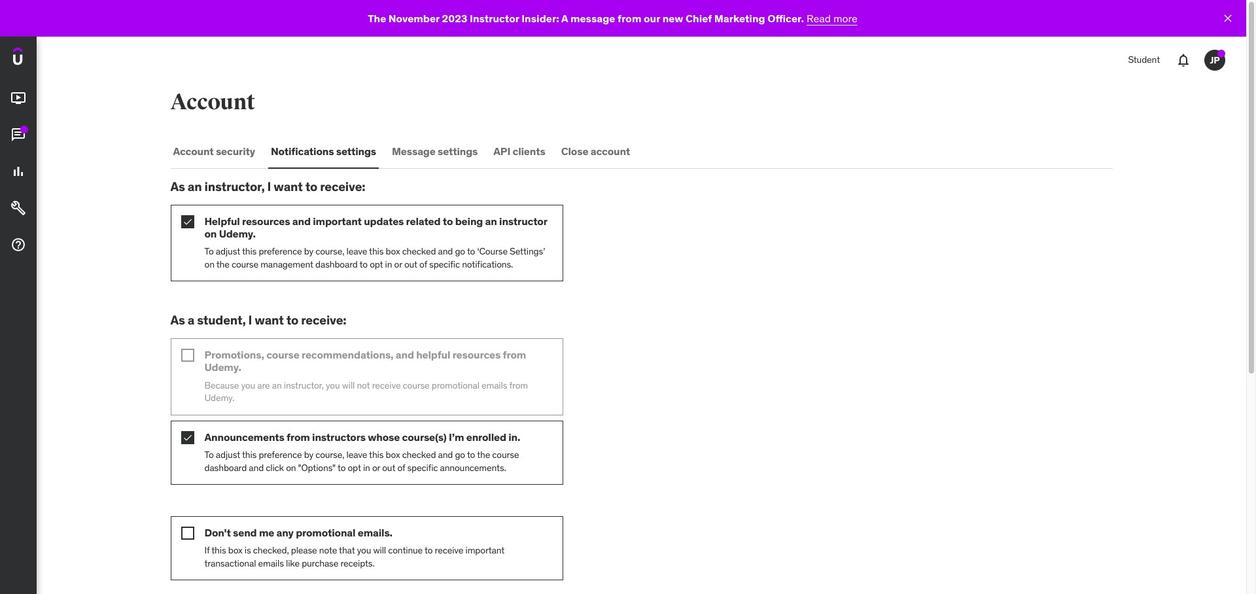 Task type: locate. For each thing, give the bounding box(es) containing it.
1 vertical spatial account
[[173, 145, 214, 158]]

receive right "not"
[[372, 379, 401, 391]]

2 vertical spatial on
[[286, 462, 296, 474]]

specific down course(s)
[[407, 462, 438, 474]]

the inside helpful resources and important updates related to being an instructor on udemy. to adjust this preference by course, leave this box checked and go to 'course settings' on the course management dashboard to opt in or out of specific notifications.
[[216, 258, 230, 270]]

0 horizontal spatial or
[[372, 462, 380, 474]]

as down account security button
[[170, 179, 185, 194]]

box left the 'is'
[[228, 545, 243, 556]]

by up management
[[304, 246, 313, 257]]

promotional down helpful at the bottom left of page
[[432, 379, 480, 391]]

0 horizontal spatial emails
[[258, 558, 284, 569]]

0 vertical spatial box
[[386, 246, 400, 257]]

settings for notifications settings
[[336, 145, 376, 158]]

1 horizontal spatial you
[[326, 379, 340, 391]]

or down updates
[[394, 258, 402, 270]]

small image left helpful on the top of the page
[[181, 215, 194, 228]]

udemy. down as an instructor, i want to receive:
[[219, 227, 256, 240]]

jp link
[[1200, 45, 1231, 76]]

the up 'announcements.'
[[477, 449, 490, 461]]

by inside announcements from instructors whose course(s) i'm enrolled in. to adjust this preference by course, leave this box checked and go to the  course dashboard and click on "options" to opt in or out of specific announcements.
[[304, 449, 313, 461]]

notifications image
[[1176, 52, 1192, 68]]

helpful
[[205, 215, 240, 228]]

or
[[394, 258, 402, 270], [372, 462, 380, 474]]

out
[[404, 258, 418, 270], [382, 462, 395, 474]]

1 vertical spatial specific
[[407, 462, 438, 474]]

course down helpful at the bottom left of page
[[403, 379, 430, 391]]

specific inside announcements from instructors whose course(s) i'm enrolled in. to adjust this preference by course, leave this box checked and go to the  course dashboard and click on "options" to opt in or out of specific announcements.
[[407, 462, 438, 474]]

0 horizontal spatial of
[[398, 462, 405, 474]]

0 horizontal spatial instructor,
[[204, 179, 265, 194]]

1 vertical spatial box
[[386, 449, 400, 461]]

as left a
[[170, 312, 185, 328]]

0 vertical spatial by
[[304, 246, 313, 257]]

2 by from the top
[[304, 449, 313, 461]]

2 leave from the top
[[347, 449, 367, 461]]

1 horizontal spatial dashboard
[[315, 258, 358, 270]]

i right student,
[[248, 312, 252, 328]]

helpful resources and important updates related to being an instructor on udemy. to adjust this preference by course, leave this box checked and go to 'course settings' on the course management dashboard to opt in or out of specific notifications.
[[205, 215, 547, 270]]

close account
[[561, 145, 630, 158]]

settings right message
[[438, 145, 478, 158]]

of
[[420, 258, 427, 270], [398, 462, 405, 474]]

and left click at the bottom of the page
[[249, 462, 264, 474]]

the down helpful on the top of the page
[[216, 258, 230, 270]]

preference inside announcements from instructors whose course(s) i'm enrolled in. to adjust this preference by course, leave this box checked and go to the  course dashboard and click on "options" to opt in or out of specific announcements.
[[259, 449, 302, 461]]

or inside helpful resources and important updates related to being an instructor on udemy. to adjust this preference by course, leave this box checked and go to 'course settings' on the course management dashboard to opt in or out of specific notifications.
[[394, 258, 402, 270]]

0 vertical spatial adjust
[[216, 246, 240, 257]]

0 vertical spatial opt
[[370, 258, 383, 270]]

by up "options"
[[304, 449, 313, 461]]

1 horizontal spatial instructor,
[[284, 379, 324, 391]]

out down "related"
[[404, 258, 418, 270]]

as for as an instructor, i want to receive:
[[170, 179, 185, 194]]

1 by from the top
[[304, 246, 313, 257]]

0 horizontal spatial dashboard
[[205, 462, 247, 474]]

adjust
[[216, 246, 240, 257], [216, 449, 240, 461]]

small image down a
[[181, 349, 194, 362]]

an down account security button
[[188, 179, 202, 194]]

the inside announcements from instructors whose course(s) i'm enrolled in. to adjust this preference by course, leave this box checked and go to the  course dashboard and click on "options" to opt in or out of specific announcements.
[[477, 449, 490, 461]]

dashboard down announcements
[[205, 462, 247, 474]]

small image left don't
[[181, 527, 194, 540]]

or down whose
[[372, 462, 380, 474]]

0 vertical spatial as
[[170, 179, 185, 194]]

instructor, right are
[[284, 379, 324, 391]]

2 preference from the top
[[259, 449, 302, 461]]

2 to from the top
[[205, 449, 214, 461]]

close image
[[1222, 12, 1235, 25]]

to down notifications
[[305, 179, 318, 194]]

1 settings from the left
[[336, 145, 376, 158]]

in down whose
[[363, 462, 370, 474]]

to inside helpful resources and important updates related to being an instructor on udemy. to adjust this preference by course, leave this box checked and go to 'course settings' on the course management dashboard to opt in or out of specific notifications.
[[205, 246, 214, 257]]

2 adjust from the top
[[216, 449, 240, 461]]

resources right helpful at the bottom left of page
[[453, 348, 501, 361]]

account inside button
[[173, 145, 214, 158]]

emails down checked,
[[258, 558, 284, 569]]

receive inside the promotions, course recommendations, and helpful resources from udemy. because you are an instructor, you will not receive course promotional emails from udemy.
[[372, 379, 401, 391]]

0 vertical spatial account
[[170, 88, 255, 116]]

0 vertical spatial small image
[[181, 215, 194, 228]]

adjust down announcements
[[216, 449, 240, 461]]

2 vertical spatial an
[[272, 379, 282, 391]]

opt down instructors
[[348, 462, 361, 474]]

you left "not"
[[326, 379, 340, 391]]

0 vertical spatial leave
[[347, 246, 367, 257]]

2 horizontal spatial an
[[485, 215, 497, 228]]

and up management
[[292, 215, 311, 228]]

student,
[[197, 312, 246, 328]]

checked down course(s)
[[402, 449, 436, 461]]

0 vertical spatial the
[[216, 258, 230, 270]]

0 vertical spatial important
[[313, 215, 362, 228]]

will down emails.
[[373, 545, 386, 556]]

account
[[170, 88, 255, 116], [173, 145, 214, 158]]

0 horizontal spatial will
[[342, 379, 355, 391]]

leave down instructors
[[347, 449, 367, 461]]

an
[[188, 179, 202, 194], [485, 215, 497, 228], [272, 379, 282, 391]]

notifications
[[271, 145, 334, 158]]

i for instructor,
[[267, 179, 271, 194]]

"options"
[[298, 462, 336, 474]]

0 vertical spatial go
[[455, 246, 465, 257]]

1 vertical spatial instructor,
[[284, 379, 324, 391]]

1 horizontal spatial will
[[373, 545, 386, 556]]

1 vertical spatial go
[[455, 449, 465, 461]]

promotional inside "don't send me any promotional emails. if this box is checked, please note that you will continue to receive important transactional emails like purchase receipts."
[[296, 526, 356, 539]]

1 vertical spatial i
[[248, 312, 252, 328]]

adjust down helpful on the top of the page
[[216, 246, 240, 257]]

0 vertical spatial dashboard
[[315, 258, 358, 270]]

box down whose
[[386, 449, 400, 461]]

this
[[242, 246, 257, 257], [369, 246, 384, 257], [242, 449, 257, 461], [369, 449, 384, 461], [212, 545, 226, 556]]

1 vertical spatial receive
[[435, 545, 464, 556]]

leave down updates
[[347, 246, 367, 257]]

out down whose
[[382, 462, 395, 474]]

receive: for as a student, i want to receive:
[[301, 312, 347, 328]]

box down updates
[[386, 246, 400, 257]]

opt inside helpful resources and important updates related to being an instructor on udemy. to adjust this preference by course, leave this box checked and go to 'course settings' on the course management dashboard to opt in or out of specific notifications.
[[370, 258, 383, 270]]

settings'
[[510, 246, 545, 257]]

1 adjust from the top
[[216, 246, 240, 257]]

to down management
[[286, 312, 299, 328]]

1 leave from the top
[[347, 246, 367, 257]]

want
[[274, 179, 303, 194], [255, 312, 284, 328]]

1 vertical spatial receive:
[[301, 312, 347, 328]]

will left "not"
[[342, 379, 355, 391]]

in
[[385, 258, 392, 270], [363, 462, 370, 474]]

box inside announcements from instructors whose course(s) i'm enrolled in. to adjust this preference by course, leave this box checked and go to the  course dashboard and click on "options" to opt in or out of specific announcements.
[[386, 449, 400, 461]]

to down announcements
[[205, 449, 214, 461]]

from
[[618, 12, 642, 25], [503, 348, 526, 361], [510, 379, 528, 391], [287, 430, 310, 444]]

1 horizontal spatial in
[[385, 258, 392, 270]]

and down "related"
[[438, 246, 453, 257]]

resources
[[242, 215, 290, 228], [453, 348, 501, 361]]

0 horizontal spatial promotional
[[296, 526, 356, 539]]

leave inside helpful resources and important updates related to being an instructor on udemy. to adjust this preference by course, leave this box checked and go to 'course settings' on the course management dashboard to opt in or out of specific notifications.
[[347, 246, 367, 257]]

2 small image from the top
[[181, 349, 194, 362]]

you left are
[[241, 379, 255, 391]]

1 horizontal spatial of
[[420, 258, 427, 270]]

1 horizontal spatial emails
[[482, 379, 507, 391]]

preference up management
[[259, 246, 302, 257]]

want down notifications
[[274, 179, 303, 194]]

important
[[313, 215, 362, 228], [466, 545, 505, 556]]

like
[[286, 558, 300, 569]]

to up notifications.
[[467, 246, 475, 257]]

more
[[834, 12, 858, 25]]

settings
[[336, 145, 376, 158], [438, 145, 478, 158]]

student link
[[1121, 45, 1168, 76]]

1 horizontal spatial important
[[466, 545, 505, 556]]

0 vertical spatial receive
[[372, 379, 401, 391]]

udemy.
[[219, 227, 256, 240], [205, 361, 241, 374], [205, 392, 234, 404]]

0 horizontal spatial important
[[313, 215, 362, 228]]

i'm
[[449, 430, 464, 444]]

resources down as an instructor, i want to receive:
[[242, 215, 290, 228]]

of down "related"
[[420, 258, 427, 270]]

to right continue
[[425, 545, 433, 556]]

2 course, from the top
[[316, 449, 344, 461]]

2 vertical spatial small image
[[181, 527, 194, 540]]

0 horizontal spatial the
[[216, 258, 230, 270]]

course inside helpful resources and important updates related to being an instructor on udemy. to adjust this preference by course, leave this box checked and go to 'course settings' on the course management dashboard to opt in or out of specific notifications.
[[232, 258, 258, 270]]

promotions,
[[205, 348, 264, 361]]

0 horizontal spatial settings
[[336, 145, 376, 158]]

instructors
[[312, 430, 366, 444]]

0 horizontal spatial in
[[363, 462, 370, 474]]

will
[[342, 379, 355, 391], [373, 545, 386, 556]]

receive inside "don't send me any promotional emails. if this box is checked, please note that you will continue to receive important transactional emails like purchase receipts."
[[435, 545, 464, 556]]

1 horizontal spatial promotional
[[432, 379, 480, 391]]

0 vertical spatial course,
[[316, 246, 344, 257]]

checked down "related"
[[402, 246, 436, 257]]

0 vertical spatial udemy.
[[219, 227, 256, 240]]

to inside announcements from instructors whose course(s) i'm enrolled in. to adjust this preference by course, leave this box checked and go to the  course dashboard and click on "options" to opt in or out of specific announcements.
[[205, 449, 214, 461]]

0 horizontal spatial i
[[248, 312, 252, 328]]

2 vertical spatial box
[[228, 545, 243, 556]]

0 horizontal spatial opt
[[348, 462, 361, 474]]

note
[[319, 545, 337, 556]]

preference up click at the bottom of the page
[[259, 449, 302, 461]]

as an instructor, i want to receive:
[[170, 179, 366, 194]]

udemy. up because
[[205, 361, 241, 374]]

settings right notifications
[[336, 145, 376, 158]]

receive right continue
[[435, 545, 464, 556]]

2 checked from the top
[[402, 449, 436, 461]]

go down i'm in the bottom of the page
[[455, 449, 465, 461]]

1 vertical spatial adjust
[[216, 449, 240, 461]]

0 horizontal spatial out
[[382, 462, 395, 474]]

settings for message settings
[[438, 145, 478, 158]]

emails inside "don't send me any promotional emails. if this box is checked, please note that you will continue to receive important transactional emails like purchase receipts."
[[258, 558, 284, 569]]

to left being on the top left of page
[[443, 215, 453, 228]]

0 vertical spatial i
[[267, 179, 271, 194]]

2 settings from the left
[[438, 145, 478, 158]]

jp
[[1210, 54, 1220, 66]]

course,
[[316, 246, 344, 257], [316, 449, 344, 461]]

0 vertical spatial promotional
[[432, 379, 480, 391]]

that
[[339, 545, 355, 556]]

i
[[267, 179, 271, 194], [248, 312, 252, 328]]

important inside helpful resources and important updates related to being an instructor on udemy. to adjust this preference by course, leave this box checked and go to 'course settings' on the course management dashboard to opt in or out of specific notifications.
[[313, 215, 362, 228]]

course(s)
[[402, 430, 447, 444]]

0 vertical spatial want
[[274, 179, 303, 194]]

1 horizontal spatial the
[[477, 449, 490, 461]]

1 horizontal spatial or
[[394, 258, 402, 270]]

in down updates
[[385, 258, 392, 270]]

an right being on the top left of page
[[485, 215, 497, 228]]

2 go from the top
[[455, 449, 465, 461]]

1 vertical spatial preference
[[259, 449, 302, 461]]

0 vertical spatial to
[[205, 246, 214, 257]]

0 vertical spatial will
[[342, 379, 355, 391]]

1 horizontal spatial i
[[267, 179, 271, 194]]

go up notifications.
[[455, 246, 465, 257]]

an right are
[[272, 379, 282, 391]]

instructor
[[499, 215, 547, 228]]

the
[[368, 12, 386, 25]]

click
[[266, 462, 284, 474]]

box
[[386, 246, 400, 257], [386, 449, 400, 461], [228, 545, 243, 556]]

want right student,
[[255, 312, 284, 328]]

0 horizontal spatial you
[[241, 379, 255, 391]]

of down whose
[[398, 462, 405, 474]]

course down in.
[[492, 449, 519, 461]]

specific left notifications.
[[429, 258, 460, 270]]

2 horizontal spatial you
[[357, 545, 371, 556]]

0 vertical spatial out
[[404, 258, 418, 270]]

1 vertical spatial an
[[485, 215, 497, 228]]

go inside helpful resources and important updates related to being an instructor on udemy. to adjust this preference by course, leave this box checked and go to 'course settings' on the course management dashboard to opt in or out of specific notifications.
[[455, 246, 465, 257]]

1 vertical spatial by
[[304, 449, 313, 461]]

1 vertical spatial in
[[363, 462, 370, 474]]

will inside the promotions, course recommendations, and helpful resources from udemy. because you are an instructor, you will not receive course promotional emails from udemy.
[[342, 379, 355, 391]]

0 horizontal spatial resources
[[242, 215, 290, 228]]

1 go from the top
[[455, 246, 465, 257]]

1 vertical spatial out
[[382, 462, 395, 474]]

this inside "don't send me any promotional emails. if this box is checked, please note that you will continue to receive important transactional emails like purchase receipts."
[[212, 545, 226, 556]]

1 vertical spatial the
[[477, 449, 490, 461]]

account security button
[[170, 136, 258, 168]]

1 small image from the top
[[181, 215, 194, 228]]

not
[[357, 379, 370, 391]]

2 as from the top
[[170, 312, 185, 328]]

1 checked from the top
[[402, 246, 436, 257]]

1 vertical spatial of
[[398, 462, 405, 474]]

receive: up recommendations,
[[301, 312, 347, 328]]

the
[[216, 258, 230, 270], [477, 449, 490, 461]]

1 vertical spatial as
[[170, 312, 185, 328]]

1 vertical spatial dashboard
[[205, 462, 247, 474]]

account for account
[[170, 88, 255, 116]]

leave
[[347, 246, 367, 257], [347, 449, 367, 461]]

to
[[305, 179, 318, 194], [443, 215, 453, 228], [467, 246, 475, 257], [360, 258, 368, 270], [286, 312, 299, 328], [467, 449, 475, 461], [338, 462, 346, 474], [425, 545, 433, 556]]

promotional inside the promotions, course recommendations, and helpful resources from udemy. because you are an instructor, you will not receive course promotional emails from udemy.
[[432, 379, 480, 391]]

checked,
[[253, 545, 289, 556]]

you inside "don't send me any promotional emails. if this box is checked, please note that you will continue to receive important transactional emails like purchase receipts."
[[357, 545, 371, 556]]

instructor, down security at the top left of page
[[204, 179, 265, 194]]

0 vertical spatial or
[[394, 258, 402, 270]]

1 preference from the top
[[259, 246, 302, 257]]

1 horizontal spatial settings
[[438, 145, 478, 158]]

to inside "don't send me any promotional emails. if this box is checked, please note that you will continue to receive important transactional emails like purchase receipts."
[[425, 545, 433, 556]]

promotional up note
[[296, 526, 356, 539]]

message
[[571, 12, 616, 25]]

1 vertical spatial want
[[255, 312, 284, 328]]

to
[[205, 246, 214, 257], [205, 449, 214, 461]]

want for student,
[[255, 312, 284, 328]]

of inside announcements from instructors whose course(s) i'm enrolled in. to adjust this preference by course, leave this box checked and go to the  course dashboard and click on "options" to opt in or out of specific announcements.
[[398, 462, 405, 474]]

emails up enrolled
[[482, 379, 507, 391]]

as for as a student, i want to receive:
[[170, 312, 185, 328]]

i down notifications
[[267, 179, 271, 194]]

as
[[170, 179, 185, 194], [170, 312, 185, 328]]

a
[[188, 312, 195, 328]]

medium image
[[10, 90, 26, 106], [10, 127, 26, 143], [10, 200, 26, 216], [10, 237, 26, 253]]

1 vertical spatial small image
[[181, 349, 194, 362]]

1 horizontal spatial an
[[272, 379, 282, 391]]

course left management
[[232, 258, 258, 270]]

0 vertical spatial emails
[[482, 379, 507, 391]]

to up 'announcements.'
[[467, 449, 475, 461]]

a
[[561, 12, 568, 25]]

i for student,
[[248, 312, 252, 328]]

go inside announcements from instructors whose course(s) i'm enrolled in. to adjust this preference by course, leave this box checked and go to the  course dashboard and click on "options" to opt in or out of specific announcements.
[[455, 449, 465, 461]]

1 to from the top
[[205, 246, 214, 257]]

account security
[[173, 145, 255, 158]]

announcements.
[[440, 462, 506, 474]]

udemy. down because
[[205, 392, 234, 404]]

1 vertical spatial will
[[373, 545, 386, 556]]

1 horizontal spatial opt
[[370, 258, 383, 270]]

1 as from the top
[[170, 179, 185, 194]]

1 course, from the top
[[316, 246, 344, 257]]

receive:
[[320, 179, 366, 194], [301, 312, 347, 328]]

checked
[[402, 246, 436, 257], [402, 449, 436, 461]]

you
[[241, 379, 255, 391], [326, 379, 340, 391], [357, 545, 371, 556]]

1 vertical spatial checked
[[402, 449, 436, 461]]

1 vertical spatial resources
[[453, 348, 501, 361]]

to down helpful on the top of the page
[[205, 246, 214, 257]]

0 vertical spatial of
[[420, 258, 427, 270]]

0 vertical spatial preference
[[259, 246, 302, 257]]

1 vertical spatial leave
[[347, 449, 367, 461]]

1 horizontal spatial receive
[[435, 545, 464, 556]]

box inside "don't send me any promotional emails. if this box is checked, please note that you will continue to receive important transactional emails like purchase receipts."
[[228, 545, 243, 556]]

1 horizontal spatial resources
[[453, 348, 501, 361]]

dashboard right management
[[315, 258, 358, 270]]

opt down updates
[[370, 258, 383, 270]]

you up receipts.
[[357, 545, 371, 556]]

clients
[[513, 145, 546, 158]]

1 vertical spatial emails
[[258, 558, 284, 569]]

whose
[[368, 430, 400, 444]]

account up account security at top left
[[170, 88, 255, 116]]

account left security at the top left of page
[[173, 145, 214, 158]]

1 vertical spatial course,
[[316, 449, 344, 461]]

small image
[[181, 215, 194, 228], [181, 349, 194, 362], [181, 527, 194, 540]]

3 small image from the top
[[181, 527, 194, 540]]

opt inside announcements from instructors whose course(s) i'm enrolled in. to adjust this preference by course, leave this box checked and go to the  course dashboard and click on "options" to opt in or out of specific announcements.
[[348, 462, 361, 474]]

0 horizontal spatial an
[[188, 179, 202, 194]]

1 horizontal spatial out
[[404, 258, 418, 270]]

0 vertical spatial receive:
[[320, 179, 366, 194]]

0 vertical spatial resources
[[242, 215, 290, 228]]

being
[[455, 215, 483, 228]]

continue
[[388, 545, 423, 556]]

1 vertical spatial important
[[466, 545, 505, 556]]

on
[[205, 227, 217, 240], [205, 258, 215, 270], [286, 462, 296, 474]]

and left helpful at the bottom left of page
[[396, 348, 414, 361]]

receive: down the notifications settings button
[[320, 179, 366, 194]]

instructor,
[[204, 179, 265, 194], [284, 379, 324, 391]]

opt
[[370, 258, 383, 270], [348, 462, 361, 474]]

read
[[807, 12, 831, 25]]



Task type: vqa. For each thing, say whether or not it's contained in the screenshot.
any
yes



Task type: describe. For each thing, give the bounding box(es) containing it.
instructor, inside the promotions, course recommendations, and helpful resources from udemy. because you are an instructor, you will not receive course promotional emails from udemy.
[[284, 379, 324, 391]]

in inside helpful resources and important updates related to being an instructor on udemy. to adjust this preference by course, leave this box checked and go to 'course settings' on the course management dashboard to opt in or out of specific notifications.
[[385, 258, 392, 270]]

course, inside helpful resources and important updates related to being an instructor on udemy. to adjust this preference by course, leave this box checked and go to 'course settings' on the course management dashboard to opt in or out of specific notifications.
[[316, 246, 344, 257]]

specific inside helpful resources and important updates related to being an instructor on udemy. to adjust this preference by course, leave this box checked and go to 'course settings' on the course management dashboard to opt in or out of specific notifications.
[[429, 258, 460, 270]]

november
[[389, 12, 440, 25]]

important inside "don't send me any promotional emails. if this box is checked, please note that you will continue to receive important transactional emails like purchase receipts."
[[466, 545, 505, 556]]

our
[[644, 12, 660, 25]]

emails.
[[358, 526, 393, 539]]

notifications settings button
[[268, 136, 379, 168]]

checked inside announcements from instructors whose course(s) i'm enrolled in. to adjust this preference by course, leave this box checked and go to the  course dashboard and click on "options" to opt in or out of specific announcements.
[[402, 449, 436, 461]]

2 medium image from the top
[[10, 127, 26, 143]]

because
[[205, 379, 239, 391]]

adjust inside helpful resources and important updates related to being an instructor on udemy. to adjust this preference by course, leave this box checked and go to 'course settings' on the course management dashboard to opt in or out of specific notifications.
[[216, 246, 240, 257]]

and down i'm in the bottom of the page
[[438, 449, 453, 461]]

updates
[[364, 215, 404, 228]]

you have alerts image
[[1218, 50, 1226, 58]]

dashboard inside helpful resources and important updates related to being an instructor on udemy. to adjust this preference by course, leave this box checked and go to 'course settings' on the course management dashboard to opt in or out of specific notifications.
[[315, 258, 358, 270]]

1 medium image from the top
[[10, 90, 26, 106]]

0 vertical spatial on
[[205, 227, 217, 240]]

any
[[277, 526, 294, 539]]

checked inside helpful resources and important updates related to being an instructor on udemy. to adjust this preference by course, leave this box checked and go to 'course settings' on the course management dashboard to opt in or out of specific notifications.
[[402, 246, 436, 257]]

announcements
[[205, 430, 285, 444]]

recommendations,
[[302, 348, 394, 361]]

send
[[233, 526, 257, 539]]

to right "options"
[[338, 462, 346, 474]]

notifications settings
[[271, 145, 376, 158]]

0 vertical spatial instructor,
[[204, 179, 265, 194]]

close
[[561, 145, 589, 158]]

in.
[[509, 430, 521, 444]]

out inside helpful resources and important updates related to being an instructor on udemy. to adjust this preference by course, leave this box checked and go to 'course settings' on the course management dashboard to opt in or out of specific notifications.
[[404, 258, 418, 270]]

message
[[392, 145, 436, 158]]

management
[[261, 258, 313, 270]]

close account button
[[559, 136, 633, 168]]

an inside helpful resources and important updates related to being an instructor on udemy. to adjust this preference by course, leave this box checked and go to 'course settings' on the course management dashboard to opt in or out of specific notifications.
[[485, 215, 497, 228]]

resources inside helpful resources and important updates related to being an instructor on udemy. to adjust this preference by course, leave this box checked and go to 'course settings' on the course management dashboard to opt in or out of specific notifications.
[[242, 215, 290, 228]]

4 medium image from the top
[[10, 237, 26, 253]]

emails inside the promotions, course recommendations, and helpful resources from udemy. because you are an instructor, you will not receive course promotional emails from udemy.
[[482, 379, 507, 391]]

new
[[663, 12, 684, 25]]

from inside announcements from instructors whose course(s) i'm enrolled in. to adjust this preference by course, leave this box checked and go to the  course dashboard and click on "options" to opt in or out of specific announcements.
[[287, 430, 310, 444]]

by inside helpful resources and important updates related to being an instructor on udemy. to adjust this preference by course, leave this box checked and go to 'course settings' on the course management dashboard to opt in or out of specific notifications.
[[304, 246, 313, 257]]

if
[[205, 545, 210, 556]]

resources inside the promotions, course recommendations, and helpful resources from udemy. because you are an instructor, you will not receive course promotional emails from udemy.
[[453, 348, 501, 361]]

udemy image
[[13, 47, 73, 69]]

security
[[216, 145, 255, 158]]

is
[[245, 545, 251, 556]]

chief
[[686, 12, 712, 25]]

an inside the promotions, course recommendations, and helpful resources from udemy. because you are an instructor, you will not receive course promotional emails from udemy.
[[272, 379, 282, 391]]

adjust inside announcements from instructors whose course(s) i'm enrolled in. to adjust this preference by course, leave this box checked and go to the  course dashboard and click on "options" to opt in or out of specific announcements.
[[216, 449, 240, 461]]

me
[[259, 526, 274, 539]]

and inside the promotions, course recommendations, and helpful resources from udemy. because you are an instructor, you will not receive course promotional emails from udemy.
[[396, 348, 414, 361]]

small image for a
[[181, 349, 194, 362]]

instructor
[[470, 12, 519, 25]]

on inside announcements from instructors whose course(s) i'm enrolled in. to adjust this preference by course, leave this box checked and go to the  course dashboard and click on "options" to opt in or out of specific announcements.
[[286, 462, 296, 474]]

1 vertical spatial on
[[205, 258, 215, 270]]

don't
[[205, 526, 231, 539]]

marketing
[[715, 12, 765, 25]]

2 vertical spatial udemy.
[[205, 392, 234, 404]]

purchase
[[302, 558, 338, 569]]

dashboard inside announcements from instructors whose course(s) i'm enrolled in. to adjust this preference by course, leave this box checked and go to the  course dashboard and click on "options" to opt in or out of specific announcements.
[[205, 462, 247, 474]]

helpful
[[416, 348, 450, 361]]

1 vertical spatial udemy.
[[205, 361, 241, 374]]

as a student, i want to receive:
[[170, 312, 347, 328]]

in inside announcements from instructors whose course(s) i'm enrolled in. to adjust this preference by course, leave this box checked and go to the  course dashboard and click on "options" to opt in or out of specific announcements.
[[363, 462, 370, 474]]

3 medium image from the top
[[10, 200, 26, 216]]

want for instructor,
[[274, 179, 303, 194]]

small image
[[181, 431, 194, 444]]

related
[[406, 215, 441, 228]]

don't send me any promotional emails. if this box is checked, please note that you will continue to receive important transactional emails like purchase receipts.
[[205, 526, 505, 569]]

transactional
[[205, 558, 256, 569]]

0 vertical spatial an
[[188, 179, 202, 194]]

please
[[291, 545, 317, 556]]

leave inside announcements from instructors whose course(s) i'm enrolled in. to adjust this preference by course, leave this box checked and go to the  course dashboard and click on "options" to opt in or out of specific announcements.
[[347, 449, 367, 461]]

account for account security
[[173, 145, 214, 158]]

account
[[591, 145, 630, 158]]

course inside announcements from instructors whose course(s) i'm enrolled in. to adjust this preference by course, leave this box checked and go to the  course dashboard and click on "options" to opt in or out of specific announcements.
[[492, 449, 519, 461]]

message settings
[[392, 145, 478, 158]]

api
[[494, 145, 511, 158]]

promotions, course recommendations, and helpful resources from udemy. because you are an instructor, you will not receive course promotional emails from udemy.
[[205, 348, 528, 404]]

medium image
[[10, 164, 26, 179]]

enrolled
[[466, 430, 507, 444]]

of inside helpful resources and important updates related to being an instructor on udemy. to adjust this preference by course, leave this box checked and go to 'course settings' on the course management dashboard to opt in or out of specific notifications.
[[420, 258, 427, 270]]

receipts.
[[341, 558, 375, 569]]

student
[[1129, 54, 1160, 66]]

notifications.
[[462, 258, 513, 270]]

box inside helpful resources and important updates related to being an instructor on udemy. to adjust this preference by course, leave this box checked and go to 'course settings' on the course management dashboard to opt in or out of specific notifications.
[[386, 246, 400, 257]]

small image for an
[[181, 215, 194, 228]]

course up are
[[266, 348, 300, 361]]

insider:
[[522, 12, 559, 25]]

announcements from instructors whose course(s) i'm enrolled in. to adjust this preference by course, leave this box checked and go to the  course dashboard and click on "options" to opt in or out of specific announcements.
[[205, 430, 521, 474]]

out inside announcements from instructors whose course(s) i'm enrolled in. to adjust this preference by course, leave this box checked and go to the  course dashboard and click on "options" to opt in or out of specific announcements.
[[382, 462, 395, 474]]

api clients
[[494, 145, 546, 158]]

will inside "don't send me any promotional emails. if this box is checked, please note that you will continue to receive important transactional emails like purchase receipts."
[[373, 545, 386, 556]]

api clients button
[[491, 136, 548, 168]]

udemy. inside helpful resources and important updates related to being an instructor on udemy. to adjust this preference by course, leave this box checked and go to 'course settings' on the course management dashboard to opt in or out of specific notifications.
[[219, 227, 256, 240]]

or inside announcements from instructors whose course(s) i'm enrolled in. to adjust this preference by course, leave this box checked and go to the  course dashboard and click on "options" to opt in or out of specific announcements.
[[372, 462, 380, 474]]

officer.
[[768, 12, 804, 25]]

receive: for as an instructor, i want to receive:
[[320, 179, 366, 194]]

the november 2023 instructor insider: a message from our new chief marketing officer. read more
[[368, 12, 858, 25]]

'course
[[477, 246, 508, 257]]

course, inside announcements from instructors whose course(s) i'm enrolled in. to adjust this preference by course, leave this box checked and go to the  course dashboard and click on "options" to opt in or out of specific announcements.
[[316, 449, 344, 461]]

are
[[257, 379, 270, 391]]

2023
[[442, 12, 468, 25]]

message settings button
[[389, 136, 481, 168]]

preference inside helpful resources and important updates related to being an instructor on udemy. to adjust this preference by course, leave this box checked and go to 'course settings' on the course management dashboard to opt in or out of specific notifications.
[[259, 246, 302, 257]]

to down updates
[[360, 258, 368, 270]]



